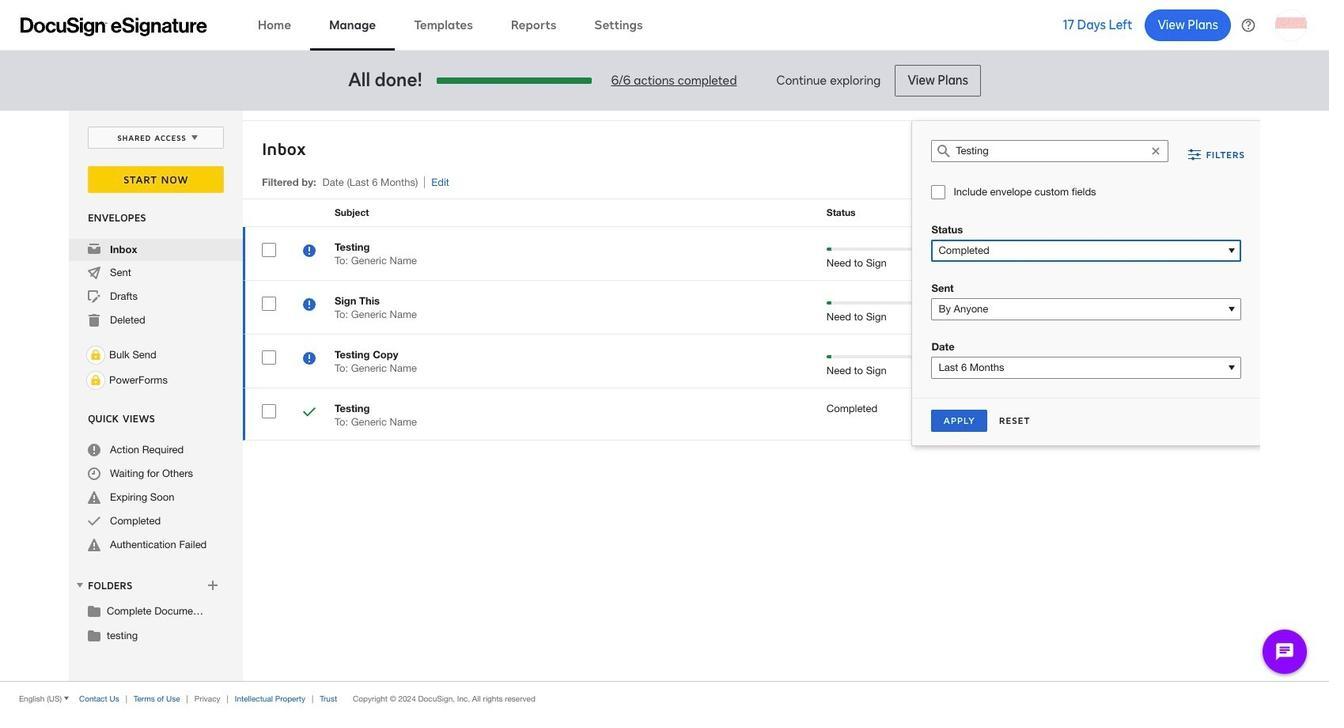 Task type: locate. For each thing, give the bounding box(es) containing it.
0 vertical spatial lock image
[[86, 346, 105, 365]]

folder image
[[88, 605, 101, 617], [88, 629, 101, 642]]

1 vertical spatial folder image
[[88, 629, 101, 642]]

docusign esignature image
[[21, 17, 207, 36]]

2 need to sign image from the top
[[303, 298, 316, 313]]

alert image
[[88, 491, 101, 504]]

need to sign image
[[303, 352, 316, 367]]

completed image
[[88, 515, 101, 528]]

your uploaded profile image image
[[1276, 9, 1307, 41]]

lock image
[[86, 346, 105, 365], [86, 371, 105, 390]]

inbox image
[[88, 243, 101, 256]]

1 vertical spatial need to sign image
[[303, 298, 316, 313]]

1 vertical spatial lock image
[[86, 371, 105, 390]]

0 vertical spatial folder image
[[88, 605, 101, 617]]

0 vertical spatial need to sign image
[[303, 245, 316, 260]]

draft image
[[88, 290, 101, 303]]

need to sign image
[[303, 245, 316, 260], [303, 298, 316, 313]]



Task type: describe. For each thing, give the bounding box(es) containing it.
1 need to sign image from the top
[[303, 245, 316, 260]]

alert image
[[88, 539, 101, 552]]

1 folder image from the top
[[88, 605, 101, 617]]

secondary navigation region
[[69, 111, 1265, 681]]

more info region
[[0, 681, 1330, 715]]

completed image
[[303, 406, 316, 421]]

2 folder image from the top
[[88, 629, 101, 642]]

Search Inbox and Folders text field
[[956, 141, 1145, 161]]

clock image
[[88, 468, 101, 480]]

action required image
[[88, 444, 101, 457]]

1 lock image from the top
[[86, 346, 105, 365]]

trash image
[[88, 314, 101, 327]]

view folders image
[[74, 579, 86, 592]]

2 lock image from the top
[[86, 371, 105, 390]]

sent image
[[88, 267, 101, 279]]



Task type: vqa. For each thing, say whether or not it's contained in the screenshot.
the bottommost 'folder' IMAGE
yes



